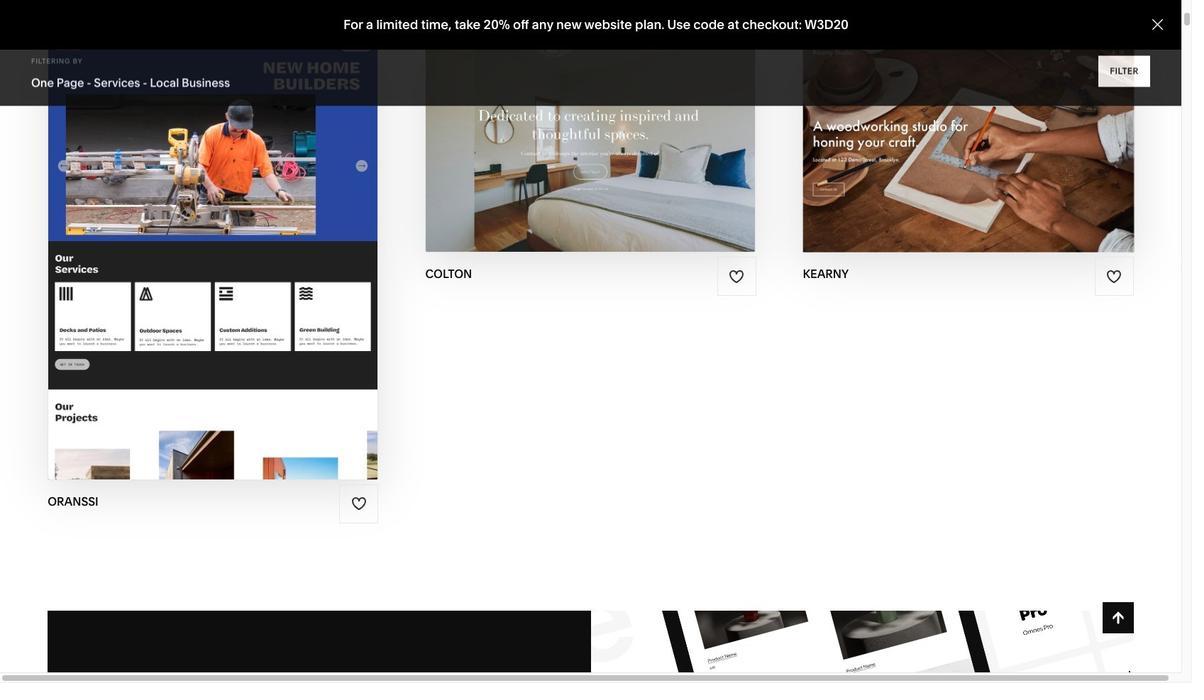 Task type: describe. For each thing, give the bounding box(es) containing it.
preview of building your own template image
[[591, 611, 1134, 683]]

colton image
[[426, 40, 756, 252]]

back to top image
[[1111, 610, 1126, 626]]

oranssi image
[[48, 40, 378, 479]]

add kearny to your favorites list image
[[1107, 269, 1122, 284]]



Task type: vqa. For each thing, say whether or not it's contained in the screenshot.
Colton image
yes



Task type: locate. For each thing, give the bounding box(es) containing it.
kearny image
[[802, 39, 1135, 253]]

add oranssi to your favorites list image
[[351, 496, 367, 512]]



